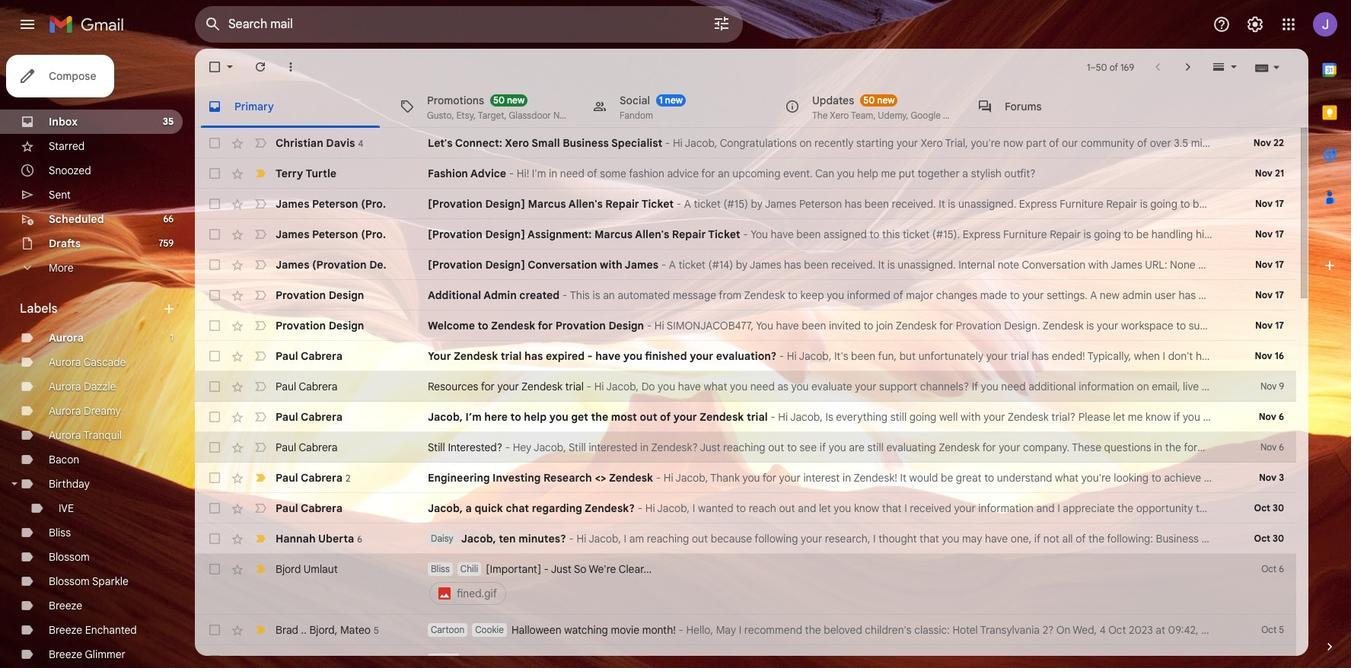 Task type: locate. For each thing, give the bounding box(es) containing it.
2 provation design from the top
[[276, 319, 364, 333]]

2 [provation from the top
[[428, 228, 483, 241]]

4 paul from the top
[[276, 441, 296, 455]]

1 paul from the top
[[276, 350, 298, 363]]

you.
[[1311, 502, 1332, 516]]

0 vertical spatial bliss
[[49, 526, 71, 540]]

you left get
[[550, 410, 569, 424]]

brad .. bjord , mateo 5
[[276, 623, 379, 637]]

furniture
[[1060, 197, 1104, 211], [1004, 228, 1048, 241]]

0 vertical spatial marcus
[[528, 197, 566, 211]]

0 horizontal spatial questions
[[1105, 441, 1152, 455]]

0 horizontal spatial express
[[963, 228, 1001, 241]]

if right see
[[820, 441, 826, 455]]

paul cabrera for jacob, i'm here to help you get the most out of your zendesk trial
[[276, 410, 343, 424]]

design]
[[485, 197, 525, 211], [485, 228, 525, 241], [485, 258, 525, 272]]

0 horizontal spatial umlaut
[[304, 563, 338, 577]]

cascade
[[84, 356, 126, 369]]

quick
[[475, 502, 503, 516]]

2 vertical spatial me
[[1287, 441, 1302, 455]]

1 horizontal spatial some
[[1295, 471, 1321, 485]]

paul cabrera for your zendesk trial has expired - have you finished your evaluation?
[[276, 350, 343, 363]]

4 nov 17 from the top
[[1256, 289, 1285, 301]]

blossom link
[[49, 551, 90, 564]]

put
[[899, 167, 915, 180]]

0 vertical spatial blossom
[[49, 551, 90, 564]]

2 50 new from the left
[[864, 94, 895, 105]]

1 row from the top
[[195, 128, 1352, 158]]

the for jacob, a quick chat regarding zendesk? - hi jacob, i wanted to reach out and let you know that i received your information and i appreciate the opportunity to potentially work with you. unfo
[[1118, 502, 1134, 516]]

5 up oct 4
[[1280, 625, 1285, 636]]

been down keep
[[802, 319, 827, 333]]

6 row from the top
[[195, 280, 1352, 311]]

1 horizontal spatial a
[[684, 197, 691, 211]]

trial
[[501, 350, 522, 363], [1011, 350, 1030, 363], [566, 380, 584, 394], [747, 410, 768, 424]]

jacob, a quick chat regarding zendesk? - hi jacob, i wanted to reach out and let you know that i received your information and i appreciate the opportunity to potentially work with you. unfo
[[428, 502, 1352, 516]]

interested
[[589, 441, 638, 455]]

by right (#15)
[[751, 197, 763, 211]]

you up evaluation?
[[756, 319, 774, 333]]

2 i'm from the left
[[1307, 410, 1321, 424]]

0 horizontal spatial information
[[979, 502, 1034, 516]]

None checkbox
[[207, 59, 222, 75], [207, 136, 222, 151], [207, 166, 222, 181], [207, 227, 222, 242], [207, 288, 222, 303], [207, 349, 222, 364], [207, 410, 222, 425], [207, 471, 222, 486], [207, 501, 222, 516], [207, 532, 222, 547], [207, 623, 222, 638], [207, 653, 222, 669], [207, 59, 222, 75], [207, 136, 222, 151], [207, 166, 222, 181], [207, 227, 222, 242], [207, 288, 222, 303], [207, 349, 222, 364], [207, 410, 222, 425], [207, 471, 222, 486], [207, 501, 222, 516], [207, 532, 222, 547], [207, 623, 222, 638], [207, 653, 222, 669]]

1 horizontal spatial jeremy
[[822, 654, 857, 668]]

1 17 from the top
[[1276, 198, 1285, 209]]

1 inside social, one new message, tab
[[660, 94, 663, 105]]

breeze
[[49, 599, 82, 613], [49, 624, 82, 637], [49, 648, 82, 662]]

hi left thank
[[664, 471, 674, 485]]

1 vertical spatial umlaut
[[1230, 624, 1264, 637]]

just left "so" in the left bottom of the page
[[551, 563, 572, 577]]

1 james peterson (pro. from the top
[[276, 197, 386, 211]]

your down 'simonjacob477,'
[[690, 350, 714, 363]]

created
[[520, 289, 560, 302]]

reaching up thank
[[724, 441, 766, 455]]

1 vertical spatial you're
[[1082, 471, 1112, 485]]

james peterson (pro. for [provation design] assignment: marcus allen's repair ticket
[[276, 228, 386, 241]]

it
[[1320, 350, 1326, 363]]

1 horizontal spatial on
[[800, 136, 812, 150]]

3 aurora from the top
[[49, 380, 81, 394]]

jacob, right hey
[[534, 441, 567, 455]]

fun,
[[879, 350, 897, 363]]

6 right uberta
[[357, 533, 363, 545]]

requester
[[1274, 258, 1324, 272]]

1 horizontal spatial received.
[[892, 197, 937, 211]]

2 aurora from the top
[[49, 356, 81, 369]]

0 horizontal spatial 1
[[170, 332, 174, 343]]

(pro. for [provation design] marcus allen's repair ticket
[[361, 197, 386, 211]]

join
[[877, 319, 894, 333]]

2 design] from the top
[[485, 228, 525, 241]]

17 up communicate
[[1276, 289, 1285, 301]]

50 right the "updates"
[[864, 94, 875, 105]]

- right <>
[[656, 471, 661, 485]]

1 still from the left
[[428, 441, 445, 455]]

design for welcome to zendesk for provation design - hi simonjacob477, you have been invited to join zendesk for provation design. zendesk is your workspace to support and communicate with cu
[[329, 319, 364, 333]]

paul for still interested? - hey jacob, still interested in zendesk? just reaching out to see if you are still evaluating zendesk for your company. these questions in the form below will allow me to align yo
[[276, 441, 296, 455]]

c
[[1348, 197, 1352, 211]]

30
[[1273, 503, 1285, 514], [1273, 533, 1285, 545]]

zendesk right <>
[[609, 471, 654, 485]]

(pro. for [provation design] assignment: marcus allen's repair ticket
[[361, 228, 386, 241]]

that down "received"
[[920, 532, 940, 546]]

information down typically,
[[1079, 380, 1135, 394]]

16 row from the top
[[195, 615, 1352, 646]]

nov 17 for requester
[[1256, 259, 1285, 270]]

in right i'm
[[549, 167, 558, 180]]

is up url: at the top
[[1141, 197, 1148, 211]]

2 vertical spatial if
[[1035, 532, 1041, 546]]

over
[[1151, 136, 1172, 150]]

yo
[[1343, 441, 1352, 455]]

row up the upcoming
[[195, 128, 1352, 158]]

you right thank
[[743, 471, 760, 485]]

row up thank
[[195, 433, 1352, 463]]

voice,
[[1287, 380, 1315, 394]]

0 horizontal spatial bjord
[[276, 563, 301, 577]]

14 row from the top
[[195, 524, 1352, 554]]

design] for assignment:
[[485, 228, 525, 241]]

provation design for welcome to zendesk for provation design
[[276, 319, 364, 333]]

one,
[[1011, 532, 1032, 546]]

could
[[1292, 228, 1320, 241]]

1 horizontal spatial 5
[[1280, 625, 1285, 636]]

2 jeremy from the left
[[822, 654, 857, 668]]

new inside updates, 50 new messages, tab
[[878, 94, 895, 105]]

1 blossom from the top
[[49, 551, 90, 564]]

for right resources
[[481, 380, 495, 394]]

15 row from the top
[[195, 554, 1297, 615]]

peterson up (provation
[[312, 228, 358, 241]]

1 vertical spatial business
[[1157, 532, 1199, 546]]

row down because
[[195, 554, 1297, 615]]

blossom for blossom "link"
[[49, 551, 90, 564]]

17 row from the top
[[195, 646, 1297, 669]]

🎳 image
[[780, 656, 792, 668]]

new inside promotions, 50 new messages, tab
[[507, 94, 525, 105]]

1 (pro. from the top
[[361, 197, 386, 211]]

cabrera for jacob, a quick chat regarding zendesk? - hi jacob, i wanted to reach out and let you know that i received your information and i appreciate the opportunity to potentially work with you. unfo
[[301, 502, 343, 516]]

at
[[1156, 624, 1166, 637]]

50 new for promotions
[[494, 94, 525, 105]]

0 horizontal spatial his
[[1196, 228, 1210, 241]]

3 paul from the top
[[276, 410, 298, 424]]

nov for armchair
[[1256, 198, 1273, 209]]

i left don't
[[1163, 350, 1166, 363]]

0 horizontal spatial just
[[551, 563, 572, 577]]

2 horizontal spatial me
[[1287, 441, 1302, 455]]

nov 6 for any
[[1259, 411, 1285, 423]]

1 inside labels navigation
[[170, 332, 174, 343]]

primary
[[235, 99, 274, 113]]

[important] - just so we're clear...
[[486, 563, 652, 577]]

engineering
[[428, 471, 490, 485]]

support image
[[1213, 15, 1231, 34]]

2 nov 17 from the top
[[1256, 228, 1285, 240]]

it left would
[[901, 471, 907, 485]]

breeze enchanted
[[49, 624, 137, 637]]

2 vertical spatial be
[[941, 471, 954, 485]]

outfit?
[[1005, 167, 1036, 180]]

cabrera for jacob, i'm here to help you get the most out of your zendesk trial - hi jacob, is everything still going well with your zendesk trial? please let me know if you have any questions - i'm here t
[[301, 410, 343, 424]]

been
[[865, 197, 889, 211], [797, 228, 821, 241], [804, 258, 829, 272], [1199, 289, 1224, 302], [802, 319, 827, 333], [852, 350, 876, 363]]

2 30 from the top
[[1273, 533, 1285, 545]]

1 horizontal spatial you're
[[1082, 471, 1112, 485]]

additional admin created - this is an automated message from zendesk to keep you informed of major changes made to your settings. a new admin user has been added to your account by 
[[428, 289, 1352, 302]]

0 vertical spatial questions
[[1249, 410, 1297, 424]]

jacob, left wanted
[[657, 502, 690, 516]]

who
[[536, 654, 558, 668]]

[provation
[[428, 197, 483, 211], [428, 228, 483, 241], [428, 258, 483, 272]]

nov 6 for align
[[1261, 442, 1285, 453]]

1 breeze from the top
[[49, 599, 82, 613]]

james up james (provation de.
[[276, 228, 310, 241]]

0 vertical spatial it
[[939, 197, 946, 211]]

you down live
[[1183, 410, 1201, 424]]

-
[[666, 136, 670, 150], [509, 167, 514, 180], [677, 197, 682, 211], [743, 228, 748, 241], [662, 258, 667, 272], [563, 289, 568, 302], [647, 319, 652, 333], [588, 350, 593, 363], [780, 350, 785, 363], [587, 380, 592, 394], [771, 410, 776, 424], [1299, 410, 1304, 424], [505, 441, 510, 455], [656, 471, 661, 485], [638, 502, 643, 516], [569, 532, 574, 546], [544, 563, 549, 577], [679, 624, 684, 637], [505, 654, 510, 668]]

row down as
[[195, 402, 1352, 433]]

2 17 from the top
[[1276, 228, 1285, 240]]

1 [provation from the top
[[428, 197, 483, 211]]

on left email, in the bottom right of the page
[[1137, 380, 1150, 394]]

13 row from the top
[[195, 494, 1352, 524]]

2 paul cabrera from the top
[[276, 380, 338, 394]]

2 horizontal spatial going
[[1151, 197, 1178, 211]]

bjord down hannah
[[276, 563, 301, 577]]

wanted
[[698, 502, 734, 516]]

you right as
[[792, 380, 809, 394]]

breeze for breeze glimmer
[[49, 648, 82, 662]]

out
[[640, 410, 658, 424], [769, 441, 785, 455], [779, 502, 796, 516], [692, 532, 708, 546]]

2 row from the top
[[195, 158, 1297, 189]]

nov for and
[[1260, 472, 1277, 484]]

aurora
[[49, 331, 84, 345], [49, 356, 81, 369], [49, 380, 81, 394], [49, 404, 81, 418], [49, 429, 81, 442]]

0 horizontal spatial what
[[704, 380, 728, 394]]

and right us,
[[1244, 471, 1263, 485]]

i'm up interested?
[[466, 410, 482, 424]]

0 horizontal spatial on
[[660, 654, 672, 668]]

0 vertical spatial provation design
[[276, 289, 364, 302]]

3 design] from the top
[[485, 258, 525, 272]]

None checkbox
[[207, 196, 222, 212], [207, 257, 222, 273], [207, 318, 222, 334], [207, 379, 222, 395], [207, 440, 222, 455], [207, 562, 222, 577], [207, 196, 222, 212], [207, 257, 222, 273], [207, 318, 222, 334], [207, 379, 222, 395], [207, 440, 222, 455], [207, 562, 222, 577]]

if
[[1174, 410, 1181, 424], [820, 441, 826, 455], [1035, 532, 1041, 546]]

0 vertical spatial just
[[700, 441, 721, 455]]

to
[[1181, 197, 1191, 211], [870, 228, 880, 241], [1124, 228, 1134, 241], [788, 289, 798, 302], [1010, 289, 1020, 302], [1260, 289, 1270, 302], [478, 319, 489, 333], [864, 319, 874, 333], [1177, 319, 1187, 333], [511, 410, 521, 424], [787, 441, 797, 455], [1305, 441, 1314, 455], [985, 471, 995, 485], [1152, 471, 1162, 485], [737, 502, 746, 516], [1196, 502, 1206, 516], [1290, 532, 1299, 546], [592, 654, 602, 668]]

5 aurora from the top
[[49, 429, 81, 442]]

0 vertical spatial business
[[563, 136, 609, 150]]

questions
[[1249, 410, 1297, 424], [1105, 441, 1152, 455]]

[provation for [provation design] assignment: marcus allen's repair ticket - you have been assigned to this ticket (#15). express furniture repair is going to be handling his armchair repair. could you se
[[428, 228, 483, 241]]

james peterson (pro. for [provation design] marcus allen's repair ticket
[[276, 197, 386, 211]]

3 [provation from the top
[[428, 258, 483, 272]]

would
[[910, 471, 939, 485]]

3 row from the top
[[195, 189, 1352, 219]]

design] for conversation
[[485, 258, 525, 272]]

1 horizontal spatial 50
[[864, 94, 875, 105]]

cell
[[428, 562, 1221, 608]]

1 vertical spatial just
[[551, 563, 572, 577]]

what down evaluation?
[[704, 380, 728, 394]]

1 30 from the top
[[1273, 503, 1285, 514]]

1 horizontal spatial questions
[[1249, 410, 1297, 424]]

inbox link
[[49, 115, 78, 129]]

2
[[346, 473, 351, 484]]

peterson for [provation design] assignment: marcus allen's repair ticket
[[312, 228, 358, 241]]

provation design
[[276, 289, 364, 302], [276, 319, 364, 333]]

because
[[711, 532, 753, 546]]

17 up 16
[[1276, 320, 1285, 331]]

5 paul from the top
[[276, 471, 298, 485]]

row down (#15)
[[195, 219, 1352, 250]]

2?
[[1043, 624, 1054, 637]]

1 vertical spatial ticket
[[903, 228, 930, 241]]

0 vertical spatial support
[[1189, 319, 1228, 333]]

1 vertical spatial a
[[963, 167, 969, 180]]

is up the (#15). in the right top of the page
[[948, 197, 956, 211]]

0 vertical spatial information
[[1079, 380, 1135, 394]]

1 50 of 169
[[1087, 61, 1135, 73]]

updates, 50 new messages, tab
[[773, 85, 965, 128]]

1 horizontal spatial a
[[963, 167, 969, 180]]

3 nov 17 from the top
[[1256, 259, 1285, 270]]

let's
[[428, 136, 453, 150]]

the for still interested? - hey jacob, still interested in zendesk? just reaching out to see if you are still evaluating zendesk for your company. these questions in the form below will allow me to align yo
[[1166, 441, 1182, 455]]

1 horizontal spatial help
[[858, 167, 879, 180]]

aurora for "aurora" link
[[49, 331, 84, 345]]

0 horizontal spatial some
[[600, 167, 627, 180]]

of left our
[[1050, 136, 1060, 150]]

reach
[[749, 502, 777, 516]]

cabrera for still interested? - hey jacob, still interested in zendesk? just reaching out to see if you are still evaluating zendesk for your company. these questions in the form below will allow me to align yo
[[299, 441, 338, 455]]

me right the allow
[[1287, 441, 1302, 455]]

main content
[[195, 49, 1352, 669]]

0 horizontal spatial handling
[[1152, 228, 1194, 241]]

added
[[1226, 289, 1257, 302]]

1 horizontal spatial going
[[1095, 228, 1122, 241]]

0 horizontal spatial going
[[910, 410, 937, 424]]

support
[[1189, 319, 1228, 333], [880, 380, 918, 394]]

have up evaluation?
[[776, 319, 799, 333]]

row containing terry turtle
[[195, 158, 1297, 189]]

2 (pro. from the top
[[361, 228, 386, 241]]

1 i'm from the left
[[466, 410, 482, 424]]

0 vertical spatial furniture
[[1060, 197, 1104, 211]]

nov 17 down #14
[[1256, 289, 1285, 301]]

1 horizontal spatial furniture
[[1060, 197, 1104, 211]]

- inside cell
[[544, 563, 549, 577]]

17 for been
[[1276, 289, 1285, 301]]

0 vertical spatial if
[[1174, 410, 1181, 424]]

blossom for blossom sparkle
[[49, 575, 90, 589]]

2 vertical spatial ticket
[[679, 258, 706, 272]]

breeze enchanted link
[[49, 624, 137, 637]]

have
[[771, 228, 794, 241], [776, 319, 799, 333], [596, 350, 621, 363], [678, 380, 701, 394], [1204, 410, 1227, 424], [985, 532, 1009, 546]]

2 5 from the left
[[374, 625, 379, 636]]

design for additional admin created - this is an automated message from zendesk to keep you informed of major changes made to your settings. a new admin user has been added to your account by 
[[329, 289, 364, 302]]

james down 'terry'
[[276, 197, 310, 211]]

to right welcome
[[478, 319, 489, 333]]

1 horizontal spatial marcus
[[595, 228, 633, 241]]

0 vertical spatial express
[[1020, 197, 1058, 211]]

by
[[751, 197, 763, 211], [736, 258, 748, 272], [1339, 289, 1351, 302]]

any
[[1229, 410, 1247, 424]]

0 vertical spatial allen's
[[569, 197, 603, 211]]

5 row from the top
[[195, 250, 1352, 280]]

the for daisy jacob, ten minutes? - hi jacob, i am reaching out because following your research, i thought that you may have one, if not all of the following: business process you want to improve go
[[1089, 532, 1105, 546]]

going for armchair
[[1095, 228, 1122, 241]]

will
[[1241, 441, 1257, 455]]

1 vertical spatial some
[[1295, 471, 1321, 485]]

1 paul cabrera from the top
[[276, 350, 343, 363]]

bacon
[[49, 453, 79, 467]]

someone
[[1273, 350, 1317, 363]]

None search field
[[195, 6, 743, 43]]

research
[[544, 471, 592, 485]]

here left t
[[1324, 410, 1346, 424]]

4 right davis
[[358, 137, 364, 149]]

to right want
[[1290, 532, 1299, 546]]

4 paul cabrera from the top
[[276, 441, 338, 455]]

0 vertical spatial (pro.
[[361, 197, 386, 211]]

12 row from the top
[[195, 463, 1352, 494]]

new inside social, one new message, tab
[[665, 94, 683, 105]]

2 vertical spatial 4
[[1279, 655, 1285, 666]]

nov left 3
[[1260, 472, 1277, 484]]

xero
[[505, 136, 529, 150], [921, 136, 943, 150]]

2 horizontal spatial by
[[1339, 289, 1351, 302]]

nov for jame
[[1256, 259, 1273, 270]]

[provation for [provation design] marcus allen's repair ticket - a ticket (#15) by james peterson has been received. it is unassigned. express furniture repair is going to be handling his armchair repair. c
[[428, 197, 483, 211]]

4 17 from the top
[[1276, 289, 1285, 301]]

has up keep
[[785, 258, 802, 272]]

1 vertical spatial what
[[1056, 471, 1079, 485]]

- down (#15)
[[743, 228, 748, 241]]

1 vertical spatial from
[[1247, 350, 1270, 363]]

best, jeremy
[[792, 654, 857, 668]]

jacob, left thank
[[676, 471, 708, 485]]

new right social
[[665, 94, 683, 105]]

james peterson (pro. down turtle
[[276, 197, 386, 211]]

1 aurora from the top
[[49, 331, 84, 345]]

3 paul cabrera from the top
[[276, 410, 343, 424]]

nov for chat,
[[1261, 381, 1277, 392]]

17 for his
[[1276, 198, 1285, 209]]

50 new for updates
[[864, 94, 895, 105]]

jame
[[1326, 258, 1352, 272]]

0 horizontal spatial still
[[868, 441, 884, 455]]

peterson for [provation design] marcus allen's repair ticket
[[312, 197, 358, 211]]

1
[[1087, 61, 1091, 73], [660, 94, 663, 105], [170, 332, 174, 343]]

0 vertical spatial an
[[718, 167, 730, 180]]

for up unfortunately
[[940, 319, 954, 333]]

1 horizontal spatial support
[[1189, 319, 1228, 333]]

company.
[[1024, 441, 1070, 455]]

tab list
[[1309, 49, 1352, 614], [195, 85, 1309, 128]]

toggle split pane mode image
[[1212, 59, 1227, 75]]

3 breeze from the top
[[49, 648, 82, 662]]

5 paul cabrera from the top
[[276, 502, 343, 516]]

ticket
[[694, 197, 721, 211], [903, 228, 930, 241], [679, 258, 706, 272]]

5 nov 17 from the top
[[1256, 320, 1285, 331]]

design] for marcus
[[485, 197, 525, 211]]

3 17 from the top
[[1276, 259, 1285, 270]]

0 horizontal spatial repair.
[[1259, 228, 1289, 241]]

cabrera for resources for your zendesk trial - hi jacob, do you have what you need as you evaluate your support channels? if you need additional information on email, live chat, messaging, voice, or self-
[[299, 380, 338, 394]]

breeze down breeze enchanted link
[[49, 648, 82, 662]]

0 horizontal spatial marcus
[[528, 197, 566, 211]]

resources for your zendesk trial - hi jacob, do you have what you need as you evaluate your support channels? if you need additional information on email, live chat, messaging, voice, or self-
[[428, 380, 1352, 394]]

2 conversation from the left
[[1022, 258, 1086, 272]]

on left recently
[[800, 136, 812, 150]]

nov up nov 16
[[1256, 320, 1273, 331]]

the right all
[[1089, 532, 1105, 546]]

and down interest in the bottom right of the page
[[798, 502, 817, 516]]

help down starting
[[858, 167, 879, 180]]

umlaut up oct 4
[[1230, 624, 1264, 637]]

handling
[[1209, 197, 1250, 211], [1152, 228, 1194, 241]]

settings image
[[1247, 15, 1265, 34]]

zendesk!
[[854, 471, 898, 485]]

hi up finished
[[655, 319, 665, 333]]

the up following:
[[1118, 502, 1134, 516]]

be left great
[[941, 471, 954, 485]]

made
[[981, 289, 1008, 302]]

row up evaluation?
[[195, 311, 1352, 341]]

1 here from the left
[[485, 410, 508, 424]]

1 horizontal spatial an
[[718, 167, 730, 180]]

5 17 from the top
[[1276, 320, 1285, 331]]

8 row from the top
[[195, 341, 1352, 372]]

1 horizontal spatial xero
[[921, 136, 943, 150]]

0 vertical spatial be
[[1193, 197, 1206, 211]]

0 vertical spatial me
[[882, 167, 896, 180]]

0 vertical spatial from
[[719, 289, 742, 302]]

..
[[301, 623, 307, 637]]

his down nov 21
[[1253, 197, 1267, 211]]

still right are at the right bottom
[[868, 441, 884, 455]]

2 horizontal spatial 1
[[1087, 61, 1091, 73]]

forums tab
[[966, 85, 1158, 128]]

handling up "none"
[[1152, 228, 1194, 241]]

received. down assigned
[[832, 258, 876, 272]]

james peterson (pro.
[[276, 197, 386, 211], [276, 228, 386, 241]]

thursday
[[675, 654, 720, 668]]

2 vertical spatial ticket
[[1222, 258, 1251, 272]]

am
[[630, 532, 644, 546]]

peterson
[[312, 197, 358, 211], [800, 197, 842, 211], [312, 228, 358, 241]]

2 vertical spatial design]
[[485, 258, 525, 272]]

everything
[[836, 410, 888, 424]]

17 for with
[[1276, 320, 1285, 331]]

and up not on the right bottom
[[1037, 502, 1055, 516]]

1 horizontal spatial let
[[1114, 410, 1126, 424]]

been up keep
[[804, 258, 829, 272]]

2 blossom from the top
[[49, 575, 90, 589]]

your
[[897, 136, 919, 150], [1023, 289, 1045, 302], [1273, 289, 1294, 302], [1097, 319, 1119, 333], [690, 350, 714, 363], [987, 350, 1008, 363], [498, 380, 519, 394], [855, 380, 877, 394], [674, 410, 697, 424], [984, 410, 1006, 424], [999, 441, 1021, 455], [780, 471, 801, 485], [955, 502, 976, 516], [801, 532, 823, 546]]

repair. left could
[[1259, 228, 1289, 241]]

nov 17 for his
[[1256, 198, 1285, 209]]

nov for below
[[1261, 442, 1277, 453]]

automated
[[618, 289, 670, 302]]

1 horizontal spatial 4
[[1100, 624, 1107, 637]]

aurora down aurora dazzle
[[49, 404, 81, 418]]

by right account
[[1339, 289, 1351, 302]]

2 james peterson (pro. from the top
[[276, 228, 386, 241]]

jeremy down brad
[[276, 654, 311, 668]]

1 vertical spatial nov 6
[[1261, 442, 1285, 453]]

17 right #14
[[1276, 259, 1285, 270]]

you
[[751, 228, 768, 241], [756, 319, 774, 333]]

engineering investing research <> zendesk - hi jacob, thank you for your interest in zendesk! it would be great to understand what you're looking to achieve with us, and share some best p
[[428, 471, 1352, 485]]

row
[[195, 128, 1352, 158], [195, 158, 1297, 189], [195, 189, 1352, 219], [195, 219, 1352, 250], [195, 250, 1352, 280], [195, 280, 1352, 311], [195, 311, 1352, 341], [195, 341, 1352, 372], [195, 372, 1352, 402], [195, 402, 1352, 433], [195, 433, 1352, 463], [195, 463, 1352, 494], [195, 494, 1352, 524], [195, 524, 1352, 554], [195, 554, 1297, 615], [195, 615, 1352, 646], [195, 646, 1297, 669]]

with
[[600, 258, 623, 272], [1089, 258, 1109, 272], [1319, 319, 1340, 333], [961, 410, 981, 424], [1205, 471, 1225, 485], [1288, 502, 1309, 516]]

1 vertical spatial a
[[669, 258, 676, 272]]

self-
[[1331, 380, 1352, 394]]

1 5 from the left
[[1280, 625, 1285, 636]]

a right settings.
[[1091, 289, 1098, 302]]

hello,
[[687, 624, 714, 637]]

6 down 9
[[1279, 411, 1285, 423]]

6 paul from the top
[[276, 502, 298, 516]]

2 breeze from the top
[[49, 624, 82, 637]]

primary tab
[[195, 85, 386, 128]]

row containing hannah uberta
[[195, 524, 1352, 554]]

0 vertical spatial by
[[751, 197, 763, 211]]

0 horizontal spatial from
[[719, 289, 742, 302]]

paul cabrera for jacob, a quick chat regarding zendesk?
[[276, 502, 343, 516]]

17 for could
[[1276, 228, 1285, 240]]

ticket up (#14)
[[709, 228, 741, 241]]

2 paul from the top
[[276, 380, 296, 394]]

trial down evaluation?
[[747, 410, 768, 424]]

in right interested
[[641, 441, 649, 455]]

reaching right the am
[[647, 532, 690, 546]]

6 up 3
[[1280, 442, 1285, 453]]

1 provation design from the top
[[276, 289, 364, 302]]

1 horizontal spatial 1
[[660, 94, 663, 105]]

express down outfit?
[[1020, 197, 1058, 211]]

1 design] from the top
[[485, 197, 525, 211]]

0 horizontal spatial received.
[[832, 258, 876, 272]]

1 nov 17 from the top
[[1256, 198, 1285, 209]]

30 for row containing hannah uberta
[[1273, 533, 1285, 545]]

nov 17 for with
[[1256, 320, 1285, 331]]

for left the company. on the right
[[983, 441, 997, 455]]

1 horizontal spatial that
[[920, 532, 940, 546]]

can
[[816, 167, 835, 180]]

1 50 new from the left
[[494, 94, 525, 105]]

aurora dazzle
[[49, 380, 116, 394]]

0 horizontal spatial i'm
[[466, 410, 482, 424]]

provation design for additional admin created
[[276, 289, 364, 302]]

0 vertical spatial design]
[[485, 197, 525, 211]]

oct left 2023
[[1109, 624, 1127, 637]]

4 aurora from the top
[[49, 404, 81, 418]]

0 vertical spatial 1
[[1087, 61, 1091, 73]]

0 horizontal spatial reaching
[[647, 532, 690, 546]]

need right the if
[[1002, 380, 1026, 394]]

aurora dreamy
[[49, 404, 121, 418]]

6 for 11th row
[[1280, 442, 1285, 453]]

[important]
[[486, 563, 542, 577]]



Task type: describe. For each thing, give the bounding box(es) containing it.
beloved
[[824, 624, 863, 637]]

zendesk down "major"
[[896, 319, 937, 333]]

repair up message
[[672, 228, 706, 241]]

of right i'm
[[588, 167, 598, 180]]

your right following
[[801, 532, 823, 546]]

your up understand
[[999, 441, 1021, 455]]

to right added on the right of the page
[[1260, 289, 1270, 302]]

trial?
[[1052, 410, 1076, 424]]

nov for cu
[[1256, 320, 1273, 331]]

halloween
[[512, 624, 562, 637]]

is
[[826, 410, 834, 424]]

0 vertical spatial ticket
[[694, 197, 721, 211]]

jacob, up advice
[[685, 136, 718, 150]]

has right user
[[1179, 289, 1196, 302]]

0 vertical spatial umlaut
[[304, 563, 338, 577]]

investing
[[493, 471, 541, 485]]

1 vertical spatial reaching
[[647, 532, 690, 546]]

oct 5
[[1262, 625, 1285, 636]]

2 horizontal spatial be
[[1193, 197, 1206, 211]]

5 inside brad .. bjord , mateo 5
[[374, 625, 379, 636]]

nov for you
[[1256, 228, 1273, 240]]

0 horizontal spatial if
[[820, 441, 826, 455]]

2 horizontal spatial bjord
[[1202, 624, 1227, 637]]

going for trial?
[[910, 410, 937, 424]]

select input tool image
[[1273, 61, 1282, 73]]

you left finished
[[624, 350, 643, 363]]

0 horizontal spatial a
[[466, 502, 472, 516]]

1 vertical spatial received.
[[832, 258, 876, 272]]

9
[[1280, 381, 1285, 392]]

2 horizontal spatial on
[[1137, 380, 1150, 394]]

of right all
[[1076, 532, 1086, 546]]

go
[[605, 654, 617, 668]]

your up design.
[[1023, 289, 1045, 302]]

admin
[[484, 289, 517, 302]]

in left form
[[1155, 441, 1163, 455]]

2 horizontal spatial 50
[[1097, 61, 1108, 73]]

0 vertical spatial that
[[883, 502, 902, 516]]

or
[[1318, 380, 1328, 394]]

for right advice
[[702, 167, 716, 180]]

please
[[1079, 410, 1111, 424]]

jacob, left it's
[[799, 350, 832, 363]]

gmail image
[[49, 9, 132, 40]]

your right the well
[[984, 410, 1006, 424]]

1 vertical spatial support
[[880, 380, 918, 394]]

unfo
[[1334, 502, 1352, 516]]

0 vertical spatial zendesk?
[[652, 441, 698, 455]]

hi down as
[[779, 410, 788, 424]]

turtle
[[306, 167, 337, 180]]

2023
[[1129, 624, 1154, 637]]

1 horizontal spatial umlaut
[[1230, 624, 1264, 637]]

trial down design.
[[1011, 350, 1030, 363]]

1 vertical spatial let
[[819, 502, 831, 516]]

1 oct 30 from the top
[[1255, 503, 1285, 514]]

has left ended! at bottom
[[1032, 350, 1050, 363]]

0 vertical spatial handling
[[1209, 197, 1250, 211]]

james up automated
[[625, 258, 659, 272]]

0 vertical spatial you
[[751, 228, 768, 241]]

1 horizontal spatial if
[[1035, 532, 1041, 546]]

0 horizontal spatial me
[[882, 167, 896, 180]]

aurora dazzle link
[[49, 380, 116, 394]]

[provation for [provation design] conversation with james - a ticket (#14) by james has been received. it is unassigned. internal note conversation with james url: none new ticket #14 requester jame
[[428, 258, 483, 272]]

0 vertical spatial a
[[684, 197, 691, 211]]

back
[[1221, 350, 1245, 363]]

chili
[[461, 564, 479, 575]]

0 vertical spatial received.
[[892, 197, 937, 211]]

- right minutes?
[[569, 532, 574, 546]]

not
[[1044, 532, 1060, 546]]

to left join
[[864, 319, 874, 333]]

birthday link
[[49, 478, 90, 491]]

1 horizontal spatial business
[[1157, 532, 1199, 546]]

stylish
[[972, 167, 1002, 180]]

1 vertical spatial allen's
[[635, 228, 670, 241]]

have down "event."
[[771, 228, 794, 241]]

is up settings.
[[1084, 228, 1092, 241]]

appreciate
[[1063, 502, 1115, 516]]

scheduled
[[49, 212, 104, 226]]

0 vertical spatial help
[[858, 167, 879, 180]]

following:
[[1108, 532, 1154, 546]]

2 xero from the left
[[921, 136, 943, 150]]

still interested? - hey jacob, still interested in zendesk? just reaching out to see if you are still evaluating zendesk for your company. these questions in the form below will allow me to align yo
[[428, 441, 1352, 455]]

dreamy
[[84, 404, 121, 418]]

nov 17 for been
[[1256, 289, 1285, 301]]

may
[[716, 624, 737, 637]]

been up [provation design] assignment: marcus allen's repair ticket - you have been assigned to this ticket (#15). express furniture repair is going to be handling his armchair repair. could you se
[[865, 197, 889, 211]]

50 for promotions
[[494, 94, 505, 105]]

17 for requester
[[1276, 259, 1285, 270]]

may
[[963, 532, 983, 546]]

- left hey
[[505, 441, 510, 455]]

recommend
[[745, 624, 803, 637]]

snoozed link
[[49, 164, 91, 177]]

have right expired
[[596, 350, 621, 363]]

thank
[[711, 471, 740, 485]]

- left hi!
[[509, 167, 514, 180]]

month!
[[643, 624, 676, 637]]

after
[[722, 654, 745, 668]]

jacob, left is
[[790, 410, 823, 424]]

1 horizontal spatial reaching
[[724, 441, 766, 455]]

9 row from the top
[[195, 372, 1352, 402]]

paul cabrera 2
[[276, 471, 351, 485]]

6 inside hannah uberta 6
[[357, 533, 363, 545]]

you left want
[[1243, 532, 1261, 546]]

additional
[[428, 289, 481, 302]]

[provation design] assignment: marcus allen's repair ticket - you have been assigned to this ticket (#15). express furniture repair is going to be handling his armchair repair. could you se
[[428, 228, 1352, 241]]

Search mail text field
[[228, 17, 670, 32]]

50 for updates
[[864, 94, 875, 105]]

labels heading
[[20, 302, 161, 317]]

1 vertical spatial express
[[963, 228, 1001, 241]]

form
[[1184, 441, 1207, 455]]

small
[[532, 136, 560, 150]]

halloween watching movie month! - hello, may i recommend the beloved children's classic: hotel transylvania 2? on wed, 4 oct 2023 at 09:42, bjord umlaut <sicritbjordd@gm
[[512, 624, 1352, 637]]

advice
[[667, 167, 699, 180]]

1 xero from the left
[[505, 136, 529, 150]]

- up automated
[[662, 258, 667, 272]]

tab list containing promotions
[[195, 85, 1309, 128]]

you right the if
[[982, 380, 999, 394]]

1 vertical spatial me
[[1129, 410, 1144, 424]]

zendesk down settings.
[[1043, 319, 1084, 333]]

- hey, who wants to go bowling on thursday after work?
[[503, 654, 780, 668]]

breeze for breeze link
[[49, 599, 82, 613]]

row containing christian davis
[[195, 128, 1352, 158]]

paul cabrera for still interested?
[[276, 441, 338, 455]]

6 for row containing bjord umlaut
[[1280, 564, 1285, 575]]

you left may
[[942, 532, 960, 546]]

0 vertical spatial you're
[[971, 136, 1001, 150]]

zendesk up thank
[[700, 410, 744, 424]]

search mail image
[[200, 11, 227, 38]]

trial,
[[946, 136, 969, 150]]

main content containing promotions
[[195, 49, 1352, 669]]

paul for jacob, a quick chat regarding zendesk? - hi jacob, i wanted to reach out and let you know that i received your information and i appreciate the opportunity to potentially work with you. unfo
[[276, 502, 298, 516]]

work
[[1262, 502, 1285, 516]]

1 horizontal spatial information
[[1079, 380, 1135, 394]]

drafts link
[[49, 237, 81, 251]]

james right (#14)
[[750, 258, 782, 272]]

nov for back
[[1256, 350, 1273, 362]]

your up typically,
[[1097, 319, 1119, 333]]

oct down want
[[1262, 564, 1277, 575]]

- left this
[[563, 289, 568, 302]]

main menu image
[[18, 15, 37, 34]]

row containing brad
[[195, 615, 1352, 646]]

messaging,
[[1229, 380, 1284, 394]]

nov for added
[[1256, 289, 1273, 301]]

1 for 1 new
[[660, 94, 663, 105]]

settings.
[[1047, 289, 1088, 302]]

oct down 'oct 5' at the bottom of the page
[[1262, 655, 1277, 666]]

new for promotions
[[507, 94, 525, 105]]

hi up "so" in the left bottom of the page
[[577, 532, 587, 546]]

are
[[849, 441, 865, 455]]

been right it's
[[852, 350, 876, 363]]

sent
[[49, 188, 71, 202]]

to left this
[[870, 228, 880, 241]]

i left appreciate
[[1058, 502, 1061, 516]]

of left over
[[1138, 136, 1148, 150]]

1 horizontal spatial just
[[700, 441, 721, 455]]

with left us,
[[1205, 471, 1225, 485]]

you right can
[[838, 167, 855, 180]]

more image
[[283, 59, 299, 75]]

1 vertical spatial his
[[1196, 228, 1210, 241]]

1 horizontal spatial from
[[1247, 350, 1270, 363]]

aurora for aurora dreamy
[[49, 404, 81, 418]]

row containing bjord umlaut
[[195, 554, 1297, 615]]

16
[[1275, 350, 1285, 362]]

1 horizontal spatial bjord
[[310, 623, 335, 637]]

you up research,
[[834, 502, 852, 516]]

1 horizontal spatial what
[[1056, 471, 1079, 485]]

1 vertical spatial unassigned.
[[898, 258, 956, 272]]

nov for me
[[1259, 411, 1277, 423]]

of left "major"
[[894, 289, 904, 302]]

11 row from the top
[[195, 433, 1352, 463]]

1 vertical spatial be
[[1137, 228, 1149, 241]]

2 horizontal spatial if
[[1174, 410, 1181, 424]]

bowling
[[465, 654, 503, 668]]

bliss link
[[49, 526, 71, 540]]

promotions, 50 new messages, tab
[[388, 85, 580, 128]]

1 for 1 50 of 169
[[1087, 61, 1091, 73]]

2 vertical spatial a
[[1091, 289, 1098, 302]]

internal
[[959, 258, 995, 272]]

0 vertical spatial his
[[1253, 197, 1267, 211]]

169
[[1121, 61, 1135, 73]]

1 vertical spatial still
[[868, 441, 884, 455]]

row containing jeremy miller
[[195, 646, 1297, 669]]

1 horizontal spatial unassigned.
[[959, 197, 1017, 211]]

just inside cell
[[551, 563, 572, 577]]

0 vertical spatial going
[[1151, 197, 1178, 211]]

nov 9
[[1261, 381, 1285, 392]]

new
[[1199, 258, 1220, 272]]

breeze for breeze enchanted
[[49, 624, 82, 637]]

2 still from the left
[[569, 441, 586, 455]]

1 horizontal spatial ticket
[[709, 228, 741, 241]]

i left "received"
[[905, 502, 908, 516]]

it's
[[835, 350, 849, 363]]

0 horizontal spatial be
[[941, 471, 954, 485]]

community
[[1081, 136, 1135, 150]]

to up admin
[[1124, 228, 1134, 241]]

to up don't
[[1177, 319, 1187, 333]]

1 vertical spatial marcus
[[595, 228, 633, 241]]

2 horizontal spatial ticket
[[1222, 258, 1251, 272]]

- up get
[[587, 380, 592, 394]]

0 horizontal spatial zendesk?
[[585, 502, 635, 516]]

0 vertical spatial ticket
[[642, 197, 674, 211]]

for down created
[[538, 319, 553, 333]]

zendesk right your
[[454, 350, 498, 363]]

want
[[1264, 532, 1287, 546]]

0 vertical spatial some
[[600, 167, 627, 180]]

and down added on the right of the page
[[1230, 319, 1249, 333]]

row containing james (provation de.
[[195, 250, 1352, 280]]

#14
[[1254, 258, 1271, 272]]

expired
[[546, 350, 585, 363]]

1 horizontal spatial know
[[1146, 410, 1172, 424]]

2 vertical spatial it
[[901, 471, 907, 485]]

hi up clear...
[[646, 502, 655, 516]]

1 vertical spatial information
[[979, 502, 1034, 516]]

jacob, left ten
[[461, 532, 496, 546]]

url:
[[1146, 258, 1168, 272]]

to left potentially
[[1196, 502, 1206, 516]]

2 horizontal spatial need
[[1002, 380, 1026, 394]]

0 horizontal spatial business
[[563, 136, 609, 150]]

channels?
[[921, 380, 970, 394]]

i left wanted
[[693, 502, 696, 516]]

jacob, down resources
[[428, 410, 463, 424]]

new for social
[[665, 94, 683, 105]]

potentially
[[1209, 502, 1259, 516]]

0 horizontal spatial furniture
[[1004, 228, 1048, 241]]

0 horizontal spatial know
[[854, 502, 880, 516]]

have left any
[[1204, 410, 1227, 424]]

to up "none"
[[1181, 197, 1191, 211]]

trial left expired
[[501, 350, 522, 363]]

2 vertical spatial on
[[660, 654, 672, 668]]

well
[[940, 410, 958, 424]]

1 horizontal spatial armchair
[[1269, 197, 1313, 211]]

new left admin
[[1100, 289, 1120, 302]]

with left url: at the top
[[1089, 258, 1109, 272]]

more button
[[0, 256, 183, 280]]

4 inside christian davis 4
[[358, 137, 364, 149]]

inbox
[[49, 115, 78, 129]]

0 horizontal spatial need
[[560, 167, 585, 180]]

6 for tenth row from the top
[[1279, 411, 1285, 423]]

been left assigned
[[797, 228, 821, 241]]

of left 169
[[1110, 61, 1119, 73]]

your down design.
[[987, 350, 1008, 363]]

jacob, i'm here to help you get the most out of your zendesk trial - hi jacob, is everything still going well with your zendesk trial? please let me know if you have any questions - i'm here t
[[428, 410, 1352, 424]]

have right may
[[985, 532, 1009, 546]]

with up automated
[[600, 258, 623, 272]]

advanced search options image
[[707, 8, 737, 39]]

paul for resources for your zendesk trial - hi jacob, do you have what you need as you evaluate your support channels? if you need additional information on email, live chat, messaging, voice, or self-
[[276, 380, 296, 394]]

<sicritbjordd@gm
[[1267, 624, 1352, 637]]

10 row from the top
[[195, 402, 1352, 433]]

wed,
[[1073, 624, 1098, 637]]

2 oct 30 from the top
[[1255, 533, 1285, 545]]

0 horizontal spatial by
[[736, 258, 748, 272]]

1 vertical spatial repair.
[[1259, 228, 1289, 241]]

7 row from the top
[[195, 311, 1352, 341]]

- right expired
[[588, 350, 593, 363]]

aurora tranquil link
[[49, 429, 122, 442]]

nov 17 for could
[[1256, 228, 1285, 240]]

1 conversation from the left
[[528, 258, 597, 272]]

cabrera for your zendesk trial has expired - have you finished your evaluation? - hi jacob, it's been fun, but unfortunately your trial has ended! typically, when i don't hear back from someone it mean
[[301, 350, 343, 363]]

labels navigation
[[0, 49, 195, 669]]

aurora for aurora cascade
[[49, 356, 81, 369]]

2 vertical spatial by
[[1339, 289, 1351, 302]]

1 horizontal spatial need
[[751, 380, 775, 394]]

1 jeremy from the left
[[276, 654, 311, 668]]

daisy jacob, ten minutes? - hi jacob, i am reaching out because following your research, i thought that you may have one, if not all of the following: business process you want to improve go
[[431, 532, 1352, 546]]

brad
[[276, 623, 299, 637]]

assignment:
[[528, 228, 592, 241]]

1 new
[[660, 94, 683, 105]]

to right great
[[985, 471, 995, 485]]

1 horizontal spatial repair.
[[1315, 197, 1346, 211]]

0 horizontal spatial help
[[524, 410, 547, 424]]

together
[[918, 167, 960, 180]]

cartoon
[[431, 625, 465, 636]]

jacob, left do
[[606, 380, 639, 394]]

paul for your zendesk trial has expired - have you finished your evaluation? - hi jacob, it's been fun, but unfortunately your trial has ended! typically, when i don't hear back from someone it mean
[[276, 350, 298, 363]]

best,
[[795, 654, 820, 668]]

regarding
[[532, 502, 582, 516]]

you left are at the right bottom
[[829, 441, 847, 455]]

- down advice
[[677, 197, 682, 211]]

bliss inside cell
[[431, 564, 450, 575]]

0 horizontal spatial it
[[879, 258, 885, 272]]

additional
[[1029, 380, 1077, 394]]

- left is
[[771, 410, 776, 424]]

in right interest in the bottom right of the page
[[843, 471, 852, 485]]

social, one new message, tab
[[580, 85, 772, 128]]

1 for 1
[[170, 332, 174, 343]]

now
[[1004, 136, 1024, 150]]

new for updates
[[878, 94, 895, 105]]

aurora for aurora tranquil
[[49, 429, 81, 442]]

hear
[[1196, 350, 1219, 363]]

0 horizontal spatial armchair
[[1213, 228, 1256, 241]]

understand
[[997, 471, 1053, 485]]

0 vertical spatial a
[[1321, 136, 1327, 150]]

hi up as
[[787, 350, 797, 363]]

aurora for aurora dazzle
[[49, 380, 81, 394]]

here's
[[1287, 136, 1318, 150]]

- down automated
[[647, 319, 652, 333]]

refresh image
[[253, 59, 268, 75]]

christian
[[276, 136, 323, 150]]

miller
[[314, 654, 340, 668]]

is up typically,
[[1087, 319, 1095, 333]]

4 row from the top
[[195, 219, 1352, 250]]

older image
[[1181, 59, 1196, 75]]

2 horizontal spatial 4
[[1279, 655, 1285, 666]]

0 horizontal spatial an
[[603, 289, 615, 302]]

30 for 13th row from the top
[[1273, 503, 1285, 514]]

paul cabrera for resources for your zendesk trial
[[276, 380, 338, 394]]

0 vertical spatial what
[[704, 380, 728, 394]]

paul for jacob, i'm here to help you get the most out of your zendesk trial - hi jacob, is everything still going well with your zendesk trial? please let me know if you have any questions - i'm here t
[[276, 410, 298, 424]]

cell containing [important] - just so we're clear...
[[428, 562, 1221, 608]]

of right the most
[[660, 410, 671, 424]]

2 here from the left
[[1324, 410, 1346, 424]]

bliss inside labels navigation
[[49, 526, 71, 540]]

1 vertical spatial you
[[756, 319, 774, 333]]

birthday
[[49, 478, 90, 491]]

0 vertical spatial still
[[891, 410, 907, 424]]

bowling
[[620, 654, 657, 668]]



Task type: vqa. For each thing, say whether or not it's contained in the screenshot.
6 within Hannah Uberta 6
yes



